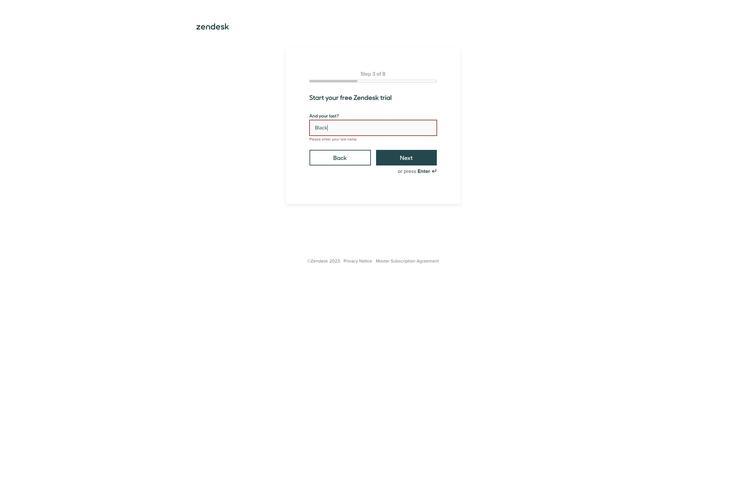 Task type: describe. For each thing, give the bounding box(es) containing it.
master subscription agreement link
[[376, 259, 439, 264]]

back
[[334, 154, 347, 162]]

notice
[[359, 259, 372, 264]]

trial
[[380, 93, 392, 102]]

zendesk image
[[196, 23, 229, 30]]

or press enter
[[398, 168, 430, 175]]

start
[[310, 93, 324, 102]]

please enter your last name
[[310, 137, 357, 142]]

please
[[310, 137, 321, 142]]

step
[[361, 71, 371, 77]]

privacy notice link
[[344, 259, 372, 264]]

©zendesk 2023
[[307, 259, 340, 264]]

next button
[[376, 150, 437, 166]]

master subscription agreement
[[376, 259, 439, 264]]

2023
[[329, 259, 340, 264]]

privacy
[[344, 259, 358, 264]]

8
[[383, 71, 386, 77]]

privacy notice
[[344, 259, 372, 264]]

3
[[373, 71, 376, 77]]

enter
[[418, 168, 430, 175]]

And your last? text field
[[310, 120, 437, 136]]

start your free zendesk trial
[[310, 93, 392, 102]]

or
[[398, 168, 403, 175]]



Task type: locate. For each thing, give the bounding box(es) containing it.
free
[[340, 93, 352, 102]]

name
[[347, 137, 357, 142]]

zendesk
[[354, 93, 379, 102]]

your right and
[[319, 112, 328, 119]]

your
[[325, 93, 339, 102], [319, 112, 328, 119], [332, 137, 340, 142]]

your for and
[[319, 112, 328, 119]]

enter image
[[432, 169, 437, 174]]

press
[[404, 168, 417, 175]]

and your last?
[[310, 112, 339, 119]]

subscription
[[391, 259, 416, 264]]

your left free on the top left of the page
[[325, 93, 339, 102]]

master
[[376, 259, 390, 264]]

last?
[[329, 112, 339, 119]]

2 vertical spatial your
[[332, 137, 340, 142]]

and
[[310, 112, 318, 119]]

©zendesk 2023 link
[[307, 259, 340, 264]]

1 vertical spatial your
[[319, 112, 328, 119]]

enter
[[322, 137, 331, 142]]

last
[[341, 137, 346, 142]]

next
[[400, 154, 413, 162]]

0 vertical spatial your
[[325, 93, 339, 102]]

agreement
[[417, 259, 439, 264]]

of
[[377, 71, 381, 77]]

your left "last"
[[332, 137, 340, 142]]

back button
[[310, 150, 371, 166]]

©zendesk
[[307, 259, 328, 264]]

step 3 of 8
[[361, 71, 386, 77]]

your for start
[[325, 93, 339, 102]]



Task type: vqa. For each thing, say whether or not it's contained in the screenshot.
enter
yes



